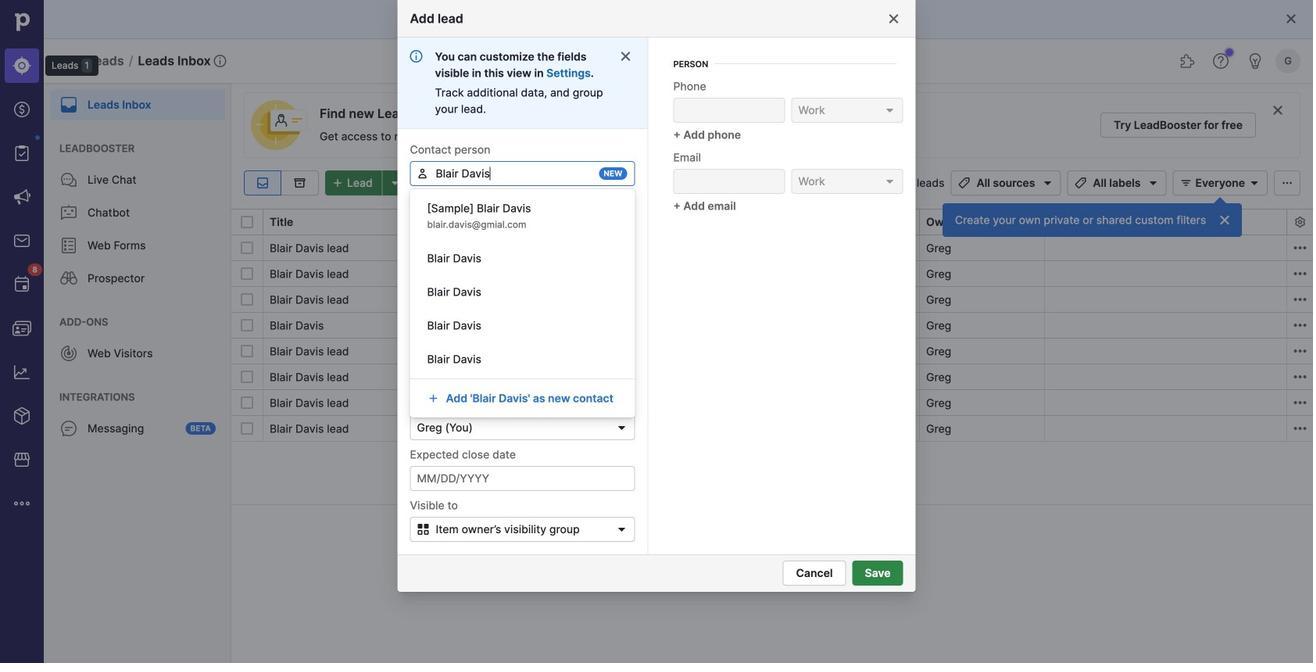 Task type: vqa. For each thing, say whether or not it's contained in the screenshot.
color secondary icon associated with 6th row from the top
no



Task type: describe. For each thing, give the bounding box(es) containing it.
2 color warning image from the top
[[426, 319, 439, 332]]

1 row from the top
[[231, 235, 1314, 261]]

color undefined image right sales inbox image
[[59, 236, 78, 255]]

quick help image
[[1212, 52, 1231, 70]]

sales assistant image
[[1246, 52, 1265, 70]]

color undefined image right the "campaigns" image
[[59, 170, 78, 189]]

Search Pipedrive field
[[516, 45, 797, 77]]

quick add image
[[816, 52, 835, 70]]

marketplace image
[[13, 450, 31, 469]]

home image
[[10, 10, 34, 34]]

contacts image
[[13, 319, 31, 338]]

leads image
[[13, 56, 31, 75]]

insights image
[[13, 363, 31, 382]]

1 color warning image from the top
[[426, 242, 439, 254]]

color secondary image for 2nd color warning image from the bottom of the page
[[1291, 290, 1310, 309]]

8 row from the top
[[231, 415, 1314, 442]]

more image
[[13, 494, 31, 513]]

2 row from the top
[[231, 260, 1314, 287]]

5 color warning image from the top
[[426, 423, 439, 435]]

4 color warning image from the top
[[426, 371, 439, 383]]

color secondary image for fifth color warning icon
[[1291, 419, 1310, 438]]

add lead element
[[325, 170, 408, 195]]

inbox image
[[253, 177, 272, 189]]



Task type: locate. For each thing, give the bounding box(es) containing it.
archive image
[[290, 177, 309, 189]]

color secondary image for 5th color warning icon from the bottom
[[1291, 238, 1310, 257]]

7 row from the top
[[231, 389, 1314, 416]]

color primary inverted image
[[1219, 214, 1232, 226]]

6 color secondary image from the top
[[1291, 419, 1310, 438]]

color warning image
[[426, 294, 439, 306], [426, 397, 439, 409]]

color secondary image for first color warning image from the bottom
[[1291, 393, 1310, 412]]

MM/DD/YYYY text field
[[410, 466, 635, 491]]

grid
[[231, 208, 1314, 663]]

1 vertical spatial color warning image
[[426, 397, 439, 409]]

menu toggle image
[[59, 52, 78, 70]]

None text field
[[674, 169, 785, 194], [410, 263, 635, 288], [410, 314, 516, 339], [674, 169, 785, 194], [410, 263, 635, 288], [410, 314, 516, 339]]

3 color secondary image from the top
[[1291, 290, 1310, 309]]

2 color secondary image from the top
[[1291, 264, 1310, 283]]

add lead options image
[[386, 177, 405, 189]]

color undefined image right insights icon in the bottom left of the page
[[59, 344, 78, 363]]

color primary image
[[1285, 13, 1298, 25], [620, 50, 632, 63], [416, 167, 429, 180], [328, 177, 347, 189], [955, 177, 974, 189], [241, 242, 253, 254], [241, 293, 253, 306], [241, 319, 253, 332], [241, 396, 253, 409], [241, 422, 253, 435], [613, 523, 631, 536]]

dialog
[[0, 0, 1314, 663]]

color undefined image
[[59, 95, 78, 114], [13, 144, 31, 163], [59, 170, 78, 189], [59, 236, 78, 255], [59, 344, 78, 363]]

deals image
[[13, 100, 31, 119]]

4 color secondary image from the top
[[1291, 367, 1310, 386]]

color undefined image down menu toggle image
[[59, 95, 78, 114]]

color warning image
[[426, 242, 439, 254], [426, 319, 439, 332], [426, 345, 439, 358], [426, 371, 439, 383], [426, 423, 439, 435]]

2 color warning image from the top
[[426, 397, 439, 409]]

5 color secondary image from the top
[[1291, 393, 1310, 412]]

None field
[[792, 98, 903, 123], [410, 161, 635, 186], [792, 169, 903, 194], [410, 415, 635, 440], [792, 98, 903, 123], [410, 161, 635, 186], [792, 169, 903, 194], [410, 415, 635, 440]]

color secondary image
[[1291, 238, 1310, 257], [1291, 264, 1310, 283], [1291, 290, 1310, 309], [1291, 367, 1310, 386], [1291, 393, 1310, 412], [1291, 419, 1310, 438]]

color undefined image
[[59, 203, 78, 222], [59, 269, 78, 288], [13, 275, 31, 294], [59, 419, 78, 438]]

sales inbox image
[[13, 231, 31, 250]]

6 row from the top
[[231, 364, 1314, 390]]

close image
[[888, 13, 900, 25]]

color secondary image for 4th color warning icon
[[1291, 367, 1310, 386]]

3 color warning image from the top
[[426, 345, 439, 358]]

products image
[[13, 407, 31, 425]]

1 color warning image from the top
[[426, 294, 439, 306]]

row
[[231, 235, 1314, 261], [231, 260, 1314, 287], [231, 286, 1314, 313], [231, 312, 1314, 339], [231, 338, 1314, 364], [231, 364, 1314, 390], [231, 389, 1314, 416], [231, 415, 1314, 442]]

3 row from the top
[[231, 286, 1314, 313]]

4 row from the top
[[231, 312, 1314, 339]]

menu
[[0, 0, 99, 663], [44, 83, 231, 663]]

color undefined image down deals icon
[[13, 144, 31, 163]]

5 row from the top
[[231, 338, 1314, 364]]

1 color secondary image from the top
[[1291, 238, 1310, 257]]

color primary image
[[884, 104, 896, 116], [884, 175, 896, 188], [1039, 177, 1057, 189], [1071, 177, 1090, 189], [1144, 177, 1163, 189], [1177, 177, 1196, 189], [1245, 177, 1264, 189], [1278, 177, 1297, 189], [241, 216, 253, 228], [241, 267, 253, 280], [241, 345, 253, 357], [241, 371, 253, 383], [427, 392, 440, 405], [616, 421, 628, 434], [414, 523, 433, 536]]

campaigns image
[[13, 188, 31, 206]]

info image
[[214, 55, 226, 67]]

color info image
[[410, 50, 423, 63]]

menu item
[[0, 44, 44, 88], [44, 83, 231, 120]]

0 vertical spatial color warning image
[[426, 294, 439, 306]]

None text field
[[674, 98, 785, 123], [410, 161, 635, 186], [674, 98, 785, 123], [410, 161, 635, 186]]

color secondary image
[[1272, 104, 1285, 116], [1294, 216, 1307, 228], [1291, 316, 1310, 335], [1291, 342, 1310, 360]]



